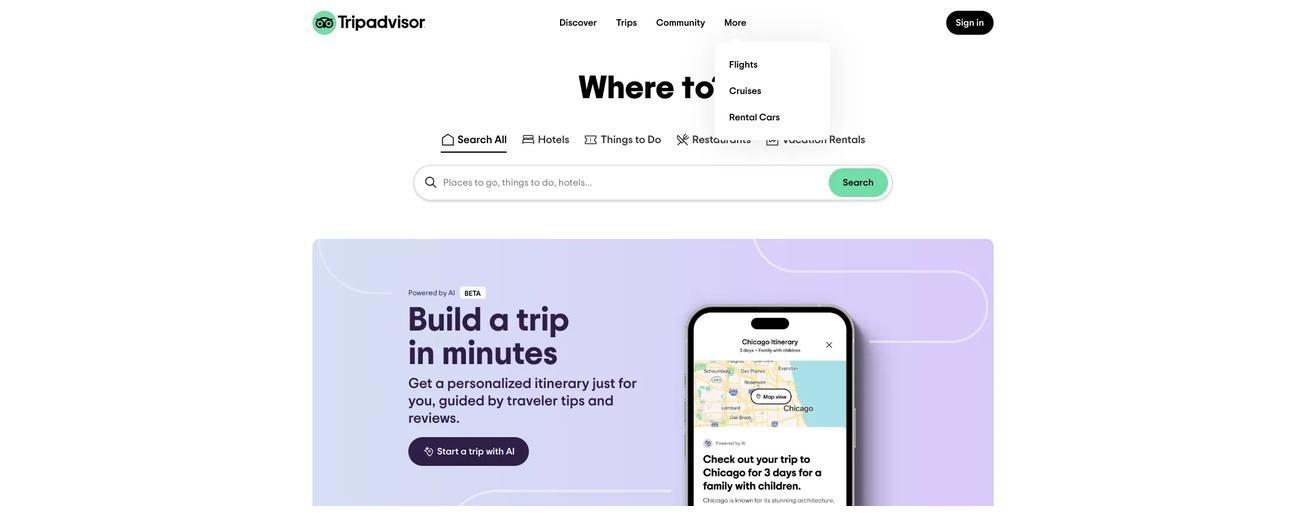 Task type: describe. For each thing, give the bounding box(es) containing it.
get
[[408, 377, 432, 392]]

just
[[593, 377, 615, 392]]

where
[[579, 73, 675, 105]]

more
[[724, 18, 747, 28]]

things to do button
[[581, 130, 664, 153]]

rentals
[[829, 135, 865, 146]]

vacation rentals
[[782, 135, 865, 146]]

community
[[656, 18, 705, 28]]

trips
[[616, 18, 637, 28]]

build
[[408, 304, 482, 338]]

build a trip in minutes get a personalized itinerary just for you, guided by traveler tips and reviews.
[[408, 304, 637, 426]]

start a trip with ai button
[[408, 438, 529, 467]]

start
[[437, 447, 459, 457]]

hotels link
[[521, 133, 569, 147]]

restaurants link
[[676, 133, 751, 147]]

beta
[[465, 290, 481, 297]]

community button
[[647, 11, 715, 35]]

tripadvisor image
[[312, 11, 425, 35]]

trip for minutes
[[516, 304, 569, 338]]

all
[[495, 135, 507, 146]]

trip for ai
[[469, 447, 484, 457]]

reviews.
[[408, 412, 460, 426]]

and
[[588, 395, 614, 409]]

search search field containing search
[[414, 166, 892, 200]]

search all
[[458, 135, 507, 146]]

ai inside "start a trip with ai" button
[[506, 447, 515, 457]]

restaurants
[[692, 135, 751, 146]]

search all button
[[438, 130, 509, 153]]

cruises link
[[724, 78, 820, 104]]

a for start
[[461, 447, 467, 457]]

restaurants button
[[673, 130, 753, 153]]

vacation
[[782, 135, 827, 146]]

vacation rentals link
[[765, 133, 865, 147]]

trips button
[[607, 11, 647, 35]]

a for build
[[489, 304, 509, 338]]

search search field down the to at the top of the page
[[443, 178, 829, 188]]



Task type: vqa. For each thing, say whether or not it's contained in the screenshot.
"Destin" at the bottom of the page
no



Task type: locate. For each thing, give the bounding box(es) containing it.
personalized
[[447, 377, 532, 392]]

2 vertical spatial a
[[461, 447, 467, 457]]

by right powered
[[439, 290, 447, 297]]

to
[[635, 135, 645, 146]]

you,
[[408, 395, 436, 409]]

search left all
[[458, 135, 492, 146]]

1 horizontal spatial search
[[843, 178, 874, 188]]

1 horizontal spatial by
[[488, 395, 504, 409]]

powered by ai
[[408, 290, 455, 297]]

Search search field
[[414, 166, 892, 200], [443, 178, 829, 188]]

search button
[[829, 169, 888, 197]]

search inside button
[[458, 135, 492, 146]]

search
[[458, 135, 492, 146], [843, 178, 874, 188]]

flights link
[[724, 52, 820, 78]]

sign in
[[956, 18, 984, 28]]

a right the get
[[435, 377, 444, 392]]

ai right with
[[506, 447, 515, 457]]

vacation rentals button
[[763, 130, 868, 153]]

0 horizontal spatial by
[[439, 290, 447, 297]]

rental
[[729, 112, 757, 122]]

search search field down do
[[414, 166, 892, 200]]

1 horizontal spatial ai
[[506, 447, 515, 457]]

rental cars
[[729, 112, 780, 122]]

tips
[[561, 395, 585, 409]]

in up the get
[[408, 338, 435, 371]]

0 vertical spatial by
[[439, 290, 447, 297]]

a right start on the bottom left of page
[[461, 447, 467, 457]]

ai left beta
[[448, 290, 455, 297]]

0 horizontal spatial in
[[408, 338, 435, 371]]

cruises
[[729, 86, 761, 96]]

in inside build a trip in minutes get a personalized itinerary just for you, guided by traveler tips and reviews.
[[408, 338, 435, 371]]

discover button
[[550, 11, 607, 35]]

0 horizontal spatial ai
[[448, 290, 455, 297]]

things to do
[[601, 135, 661, 146]]

0 horizontal spatial a
[[435, 377, 444, 392]]

1 vertical spatial search
[[843, 178, 874, 188]]

1 horizontal spatial trip
[[516, 304, 569, 338]]

1 vertical spatial in
[[408, 338, 435, 371]]

0 vertical spatial in
[[977, 18, 984, 28]]

a right build
[[489, 304, 509, 338]]

things to do link
[[584, 133, 661, 147]]

to?
[[682, 73, 728, 105]]

0 vertical spatial trip
[[516, 304, 569, 338]]

menu
[[715, 42, 830, 140]]

trip inside build a trip in minutes get a personalized itinerary just for you, guided by traveler tips and reviews.
[[516, 304, 569, 338]]

a inside "start a trip with ai" button
[[461, 447, 467, 457]]

0 horizontal spatial trip
[[469, 447, 484, 457]]

sign in link
[[946, 11, 994, 35]]

things
[[601, 135, 633, 146]]

hotels button
[[519, 130, 572, 153]]

search down rentals
[[843, 178, 874, 188]]

search for search
[[843, 178, 874, 188]]

0 vertical spatial ai
[[448, 290, 455, 297]]

for
[[618, 377, 637, 392]]

1 vertical spatial ai
[[506, 447, 515, 457]]

minutes
[[442, 338, 558, 371]]

flights
[[729, 60, 758, 69]]

0 horizontal spatial search
[[458, 135, 492, 146]]

cars
[[759, 112, 780, 122]]

start a trip with ai
[[437, 447, 515, 457]]

1 horizontal spatial a
[[461, 447, 467, 457]]

hotels
[[538, 135, 569, 146]]

1 vertical spatial trip
[[469, 447, 484, 457]]

rental cars link
[[724, 104, 820, 131]]

trip inside button
[[469, 447, 484, 457]]

do
[[648, 135, 661, 146]]

tab list containing search all
[[0, 128, 1306, 155]]

itinerary
[[535, 377, 589, 392]]

in
[[977, 18, 984, 28], [408, 338, 435, 371]]

in right sign
[[977, 18, 984, 28]]

by
[[439, 290, 447, 297], [488, 395, 504, 409]]

1 vertical spatial a
[[435, 377, 444, 392]]

0 vertical spatial search
[[458, 135, 492, 146]]

more button
[[715, 11, 756, 35]]

trip
[[516, 304, 569, 338], [469, 447, 484, 457]]

search image
[[424, 176, 438, 190]]

by inside build a trip in minutes get a personalized itinerary just for you, guided by traveler tips and reviews.
[[488, 395, 504, 409]]

powered
[[408, 290, 437, 297]]

search for search all
[[458, 135, 492, 146]]

by down the personalized
[[488, 395, 504, 409]]

guided
[[439, 395, 485, 409]]

0 vertical spatial a
[[489, 304, 509, 338]]

search inside button
[[843, 178, 874, 188]]

discover
[[560, 18, 597, 28]]

where to?
[[579, 73, 728, 105]]

menu containing flights
[[715, 42, 830, 140]]

1 vertical spatial by
[[488, 395, 504, 409]]

tab list
[[0, 128, 1306, 155]]

with
[[486, 447, 504, 457]]

2 horizontal spatial a
[[489, 304, 509, 338]]

traveler
[[507, 395, 558, 409]]

1 horizontal spatial in
[[977, 18, 984, 28]]

ai
[[448, 290, 455, 297], [506, 447, 515, 457]]

sign
[[956, 18, 974, 28]]

a
[[489, 304, 509, 338], [435, 377, 444, 392], [461, 447, 467, 457]]



